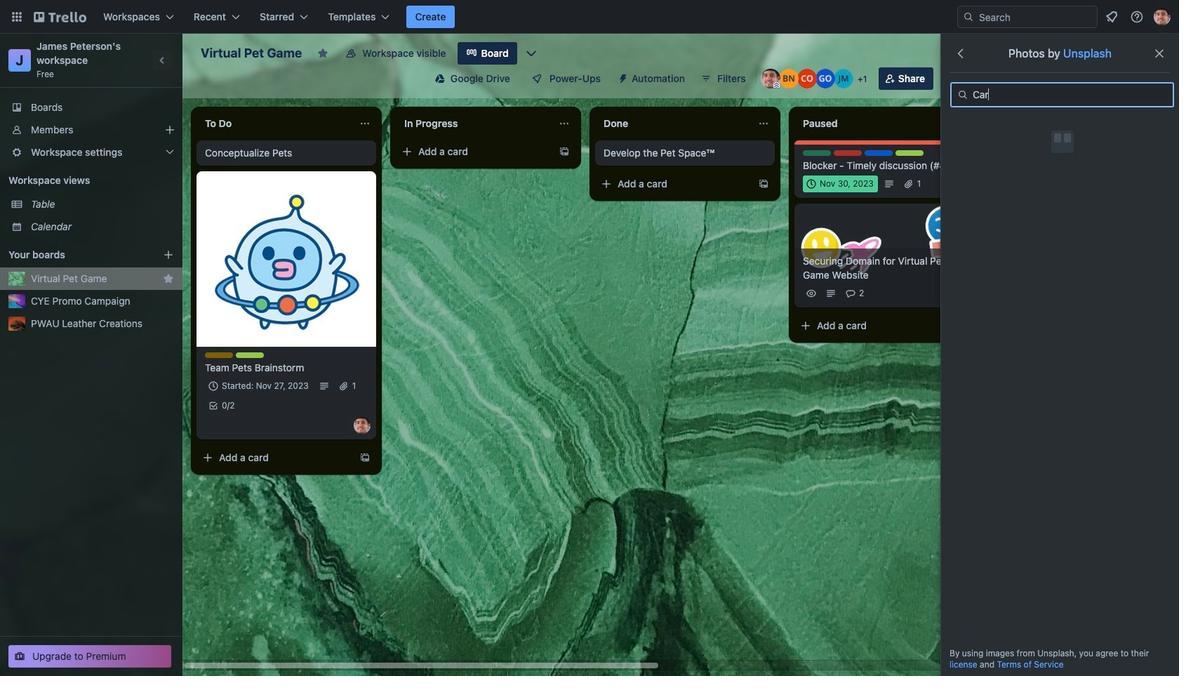 Task type: vqa. For each thing, say whether or not it's contained in the screenshot.
Color: bold lime, title: none icon
yes



Task type: locate. For each thing, give the bounding box(es) containing it.
james peterson (jamespeterson93) image
[[1154, 8, 1171, 25], [761, 69, 781, 88]]

christina overa (christinaovera) image
[[798, 69, 817, 88]]

google drive icon image
[[435, 74, 445, 84]]

Board name text field
[[194, 42, 309, 65]]

james peterson (jamespeterson93) image left "christina overa (christinaovera)" icon
[[761, 69, 781, 88]]

color: bold lime, title: "team task" element
[[236, 353, 264, 358]]

1 vertical spatial create from template… image
[[758, 178, 770, 190]]

0 horizontal spatial create from template… image
[[360, 452, 371, 463]]

your boards with 3 items element
[[8, 246, 142, 263]]

1 vertical spatial james peterson (jamespeterson93) image
[[761, 69, 781, 88]]

color: yellow, title: none image
[[205, 353, 233, 358]]

1 horizontal spatial james peterson (jamespeterson93) image
[[1154, 8, 1171, 25]]

starred icon image
[[163, 273, 174, 284]]

star or unstar board image
[[318, 48, 329, 59]]

workspace navigation collapse icon image
[[153, 51, 173, 70]]

james peterson (jamespeterson93) image right the open information menu image
[[1154, 8, 1171, 25]]

create from template… image
[[559, 146, 570, 157], [758, 178, 770, 190], [360, 452, 371, 463]]

jeremy miller (jeremymiller198) image
[[834, 69, 854, 88]]

None text field
[[197, 112, 354, 135], [595, 112, 753, 135], [795, 112, 952, 135], [197, 112, 354, 135], [595, 112, 753, 135], [795, 112, 952, 135]]

None checkbox
[[803, 176, 878, 192]]

1 horizontal spatial create from template… image
[[559, 146, 570, 157]]

0 horizontal spatial james peterson (jamespeterson93) image
[[761, 69, 781, 88]]

0 vertical spatial james peterson (jamespeterson93) image
[[1154, 8, 1171, 25]]

sm image
[[612, 67, 632, 87]]

open information menu image
[[1131, 10, 1145, 24]]

None text field
[[396, 112, 553, 135]]



Task type: describe. For each thing, give the bounding box(es) containing it.
this member is an admin of this board. image
[[774, 82, 780, 88]]

sm image
[[956, 88, 970, 102]]

primary element
[[0, 0, 1180, 34]]

color: green, title: "goal" element
[[803, 150, 831, 156]]

2 horizontal spatial create from template… image
[[758, 178, 770, 190]]

back to home image
[[34, 6, 86, 28]]

ben nelson (bennelson96) image
[[779, 69, 799, 88]]

color: bold lime, title: none image
[[896, 150, 924, 156]]

Search field
[[975, 7, 1098, 27]]

color: blue, title: "fyi" element
[[865, 150, 893, 156]]

add board image
[[163, 249, 174, 261]]

2 vertical spatial create from template… image
[[360, 452, 371, 463]]

search image
[[963, 11, 975, 22]]

Photos text field
[[951, 82, 1175, 107]]

james peterson (jamespeterson93) image
[[354, 417, 371, 434]]

customize views image
[[524, 46, 538, 60]]

gary orlando (garyorlando) image
[[816, 69, 836, 88]]

0 vertical spatial create from template… image
[[559, 146, 570, 157]]

color: red, title: "blocker" element
[[834, 150, 862, 156]]

0 notifications image
[[1104, 8, 1121, 25]]



